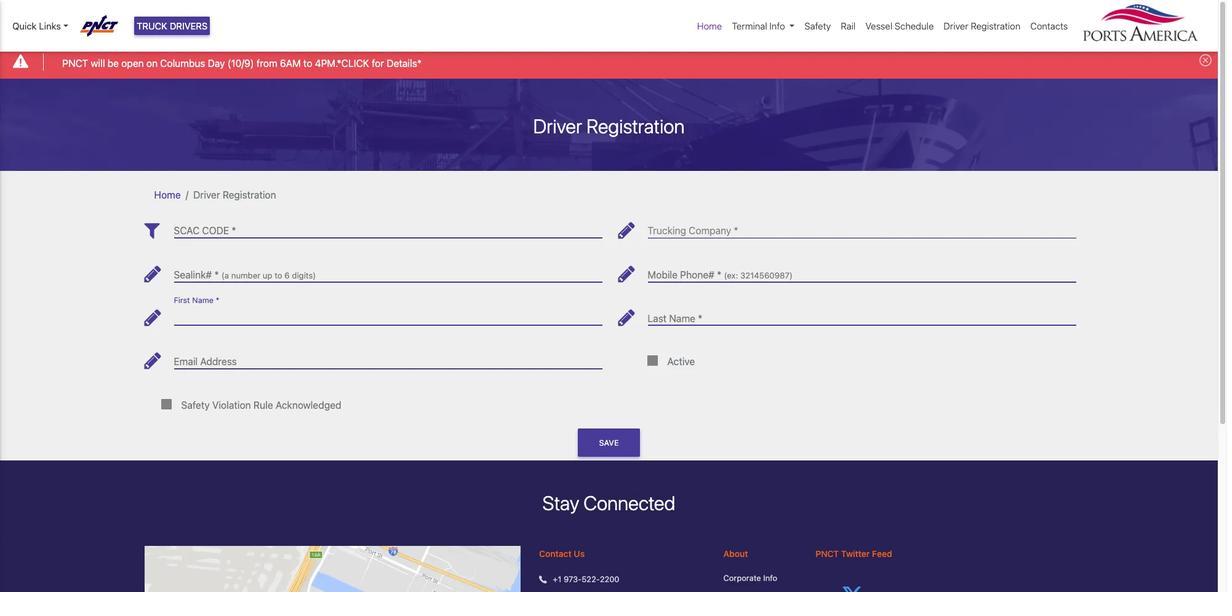 Task type: vqa. For each thing, say whether or not it's contained in the screenshot.
middle driver registration
yes



Task type: describe. For each thing, give the bounding box(es) containing it.
day
[[208, 58, 225, 69]]

973-
[[564, 575, 582, 585]]

to inside alert
[[303, 58, 312, 69]]

phone#
[[680, 270, 715, 281]]

details*
[[387, 58, 422, 69]]

truck drivers link
[[134, 17, 210, 35]]

email address
[[174, 357, 237, 368]]

1 horizontal spatial registration
[[587, 114, 685, 138]]

corporate info
[[724, 574, 778, 583]]

quick links
[[12, 20, 61, 31]]

0 vertical spatial home link
[[693, 14, 727, 38]]

sealink#
[[174, 270, 212, 281]]

mobile
[[648, 270, 678, 281]]

contact us
[[539, 549, 585, 559]]

* for last name *
[[698, 313, 703, 324]]

name for first
[[192, 296, 214, 305]]

pnct will be open on columbus day (10/9) from 6am to 4pm.*click for details* alert
[[0, 45, 1218, 79]]

up
[[263, 271, 272, 281]]

safety for safety violation rule acknowledged
[[181, 400, 210, 411]]

safety for safety
[[805, 20, 831, 31]]

(a
[[222, 271, 229, 281]]

Trucking Company * text field
[[648, 216, 1076, 238]]

Last Name * text field
[[648, 303, 1076, 326]]

+1 973-522-2200
[[553, 575, 620, 585]]

6
[[285, 271, 290, 281]]

pnct for pnct will be open on columbus day (10/9) from 6am to 4pm.*click for details*
[[62, 58, 88, 69]]

for
[[372, 58, 384, 69]]

last
[[648, 313, 667, 324]]

first
[[174, 296, 190, 305]]

corporate
[[724, 574, 761, 583]]

1 vertical spatial driver
[[533, 114, 582, 138]]

2200
[[600, 575, 620, 585]]

active
[[668, 357, 695, 368]]

rail
[[841, 20, 856, 31]]

feed
[[872, 549, 892, 559]]

First Name * text field
[[174, 303, 602, 326]]

* for mobile phone# * (ex: 3214560987)
[[717, 270, 722, 281]]

2 vertical spatial driver registration
[[193, 189, 276, 200]]

* for trucking company *
[[734, 226, 739, 237]]

open
[[121, 58, 144, 69]]

0 vertical spatial driver registration
[[944, 20, 1021, 31]]

save
[[599, 439, 619, 448]]

digits)
[[292, 271, 316, 281]]

SCAC CODE * search field
[[174, 216, 602, 238]]

6am
[[280, 58, 301, 69]]

company
[[689, 226, 732, 237]]

terminal info link
[[727, 14, 800, 38]]

first name *
[[174, 296, 219, 305]]

us
[[574, 549, 585, 559]]



Task type: locate. For each thing, give the bounding box(es) containing it.
pnct for pnct twitter feed
[[816, 549, 839, 559]]

twitter
[[841, 549, 870, 559]]

name for last
[[669, 313, 696, 324]]

(10/9)
[[228, 58, 254, 69]]

0 vertical spatial info
[[770, 20, 785, 31]]

+1
[[553, 575, 562, 585]]

1 horizontal spatial home link
[[693, 14, 727, 38]]

1 horizontal spatial safety
[[805, 20, 831, 31]]

columbus
[[160, 58, 205, 69]]

0 horizontal spatial home link
[[154, 189, 181, 200]]

terminal info
[[732, 20, 785, 31]]

3214560987)
[[741, 271, 793, 281]]

name
[[192, 296, 214, 305], [669, 313, 696, 324]]

contacts link
[[1026, 14, 1073, 38]]

info for terminal info
[[770, 20, 785, 31]]

email
[[174, 357, 198, 368]]

1 horizontal spatial pnct
[[816, 549, 839, 559]]

None text field
[[174, 260, 602, 282]]

* right last
[[698, 313, 703, 324]]

0 vertical spatial name
[[192, 296, 214, 305]]

2 horizontal spatial driver
[[944, 20, 969, 31]]

home link up scac
[[154, 189, 181, 200]]

truck drivers
[[137, 20, 208, 31]]

safety
[[805, 20, 831, 31], [181, 400, 210, 411]]

safety left rail
[[805, 20, 831, 31]]

violation
[[212, 400, 251, 411]]

1 vertical spatial registration
[[587, 114, 685, 138]]

522-
[[582, 575, 600, 585]]

will
[[91, 58, 105, 69]]

info for corporate info
[[764, 574, 778, 583]]

truck
[[137, 20, 167, 31]]

pnct will be open on columbus day (10/9) from 6am to 4pm.*click for details* link
[[62, 56, 422, 71]]

info right corporate
[[764, 574, 778, 583]]

* for scac code *
[[232, 226, 236, 237]]

quick links link
[[12, 19, 68, 33]]

pnct inside alert
[[62, 58, 88, 69]]

name right first
[[192, 296, 214, 305]]

schedule
[[895, 20, 934, 31]]

rail link
[[836, 14, 861, 38]]

1 vertical spatial driver registration
[[533, 114, 685, 138]]

mobile phone# * (ex: 3214560987)
[[648, 270, 793, 281]]

trucking company *
[[648, 226, 739, 237]]

vessel
[[866, 20, 893, 31]]

1 vertical spatial info
[[764, 574, 778, 583]]

rule
[[254, 400, 273, 411]]

acknowledged
[[276, 400, 341, 411]]

quick
[[12, 20, 37, 31]]

pnct twitter feed
[[816, 549, 892, 559]]

0 vertical spatial to
[[303, 58, 312, 69]]

+1 973-522-2200 link
[[553, 574, 620, 586]]

safety link
[[800, 14, 836, 38]]

1 horizontal spatial driver registration
[[533, 114, 685, 138]]

vessel schedule
[[866, 20, 934, 31]]

close image
[[1200, 54, 1212, 67]]

2 horizontal spatial driver registration
[[944, 20, 1021, 31]]

0 horizontal spatial name
[[192, 296, 214, 305]]

0 vertical spatial home
[[698, 20, 722, 31]]

pnct left twitter
[[816, 549, 839, 559]]

* left "(a"
[[215, 270, 219, 281]]

connected
[[584, 492, 676, 516]]

registration
[[971, 20, 1021, 31], [587, 114, 685, 138], [223, 189, 276, 200]]

contact
[[539, 549, 572, 559]]

0 vertical spatial registration
[[971, 20, 1021, 31]]

1 vertical spatial safety
[[181, 400, 210, 411]]

home link left terminal
[[693, 14, 727, 38]]

pnct will be open on columbus day (10/9) from 6am to 4pm.*click for details*
[[62, 58, 422, 69]]

0 horizontal spatial driver registration
[[193, 189, 276, 200]]

2 horizontal spatial registration
[[971, 20, 1021, 31]]

1 vertical spatial home
[[154, 189, 181, 200]]

driver registration link
[[939, 14, 1026, 38]]

last name *
[[648, 313, 703, 324]]

to right 6am at the left top of the page
[[303, 58, 312, 69]]

1 horizontal spatial to
[[303, 58, 312, 69]]

* left (ex:
[[717, 270, 722, 281]]

1 vertical spatial home link
[[154, 189, 181, 200]]

0 vertical spatial pnct
[[62, 58, 88, 69]]

1 horizontal spatial driver
[[533, 114, 582, 138]]

sealink# * (a number up to 6 digits)
[[174, 270, 316, 281]]

be
[[108, 58, 119, 69]]

terminal
[[732, 20, 768, 31]]

1 vertical spatial name
[[669, 313, 696, 324]]

1 vertical spatial pnct
[[816, 549, 839, 559]]

*
[[232, 226, 236, 237], [734, 226, 739, 237], [215, 270, 219, 281], [717, 270, 722, 281], [216, 296, 219, 305], [698, 313, 703, 324]]

1 vertical spatial to
[[275, 271, 282, 281]]

0 horizontal spatial safety
[[181, 400, 210, 411]]

address
[[200, 357, 237, 368]]

2 vertical spatial driver
[[193, 189, 220, 200]]

0 horizontal spatial registration
[[223, 189, 276, 200]]

corporate info link
[[724, 573, 797, 585]]

safety left violation
[[181, 400, 210, 411]]

2 vertical spatial registration
[[223, 189, 276, 200]]

* right first
[[216, 296, 219, 305]]

0 horizontal spatial home
[[154, 189, 181, 200]]

* right company
[[734, 226, 739, 237]]

stay connected
[[543, 492, 676, 516]]

0 horizontal spatial driver
[[193, 189, 220, 200]]

links
[[39, 20, 61, 31]]

to left the 6
[[275, 271, 282, 281]]

info
[[770, 20, 785, 31], [764, 574, 778, 583]]

0 horizontal spatial to
[[275, 271, 282, 281]]

pnct
[[62, 58, 88, 69], [816, 549, 839, 559]]

number
[[231, 271, 261, 281]]

(ex:
[[724, 271, 738, 281]]

about
[[724, 549, 748, 559]]

1 horizontal spatial home
[[698, 20, 722, 31]]

stay
[[543, 492, 579, 516]]

name right last
[[669, 313, 696, 324]]

* right code
[[232, 226, 236, 237]]

0 horizontal spatial pnct
[[62, 58, 88, 69]]

driver
[[944, 20, 969, 31], [533, 114, 582, 138], [193, 189, 220, 200]]

contacts
[[1031, 20, 1068, 31]]

None text field
[[648, 260, 1076, 282]]

from
[[257, 58, 277, 69]]

home left terminal
[[698, 20, 722, 31]]

safety violation rule acknowledged
[[181, 400, 341, 411]]

* for first name *
[[216, 296, 219, 305]]

home
[[698, 20, 722, 31], [154, 189, 181, 200]]

info right terminal
[[770, 20, 785, 31]]

save button
[[578, 429, 640, 458]]

0 vertical spatial safety
[[805, 20, 831, 31]]

scac code *
[[174, 226, 236, 237]]

home up scac
[[154, 189, 181, 200]]

on
[[146, 58, 158, 69]]

pnct left will
[[62, 58, 88, 69]]

vessel schedule link
[[861, 14, 939, 38]]

to
[[303, 58, 312, 69], [275, 271, 282, 281]]

0 vertical spatial driver
[[944, 20, 969, 31]]

1 horizontal spatial name
[[669, 313, 696, 324]]

to inside sealink# * (a number up to 6 digits)
[[275, 271, 282, 281]]

driver registration
[[944, 20, 1021, 31], [533, 114, 685, 138], [193, 189, 276, 200]]

code
[[202, 226, 229, 237]]

Email Address text field
[[174, 347, 602, 369]]

drivers
[[170, 20, 208, 31]]

4pm.*click
[[315, 58, 369, 69]]

trucking
[[648, 226, 686, 237]]

scac
[[174, 226, 200, 237]]

home link
[[693, 14, 727, 38], [154, 189, 181, 200]]



